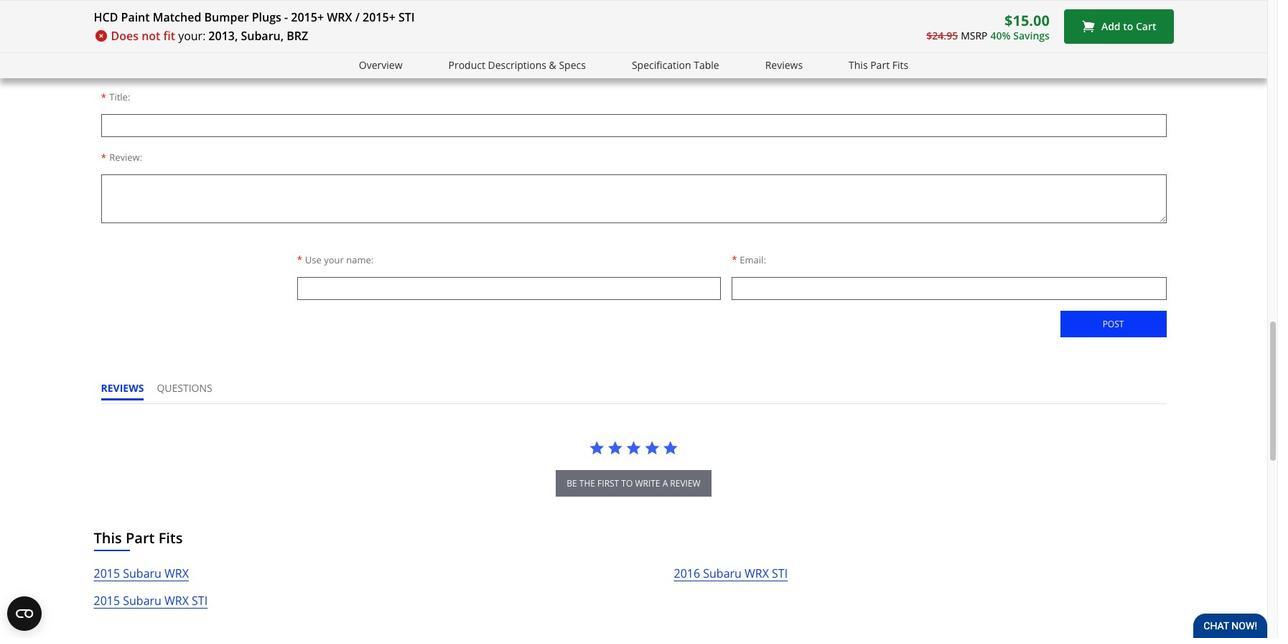 Task type: locate. For each thing, give the bounding box(es) containing it.
* left the indicates
[[101, 5, 106, 18]]

subaru,
[[241, 28, 284, 44]]

2015 subaru wrx sti link
[[94, 592, 208, 620]]

1 vertical spatial a
[[663, 478, 668, 490]]

-
[[285, 9, 288, 25]]

score:
[[109, 35, 136, 48]]

wrx for 2015 subaru wrx
[[165, 566, 189, 582]]

brz
[[287, 28, 308, 44]]

not
[[142, 28, 161, 44]]

this part fits link
[[849, 57, 909, 74]]

0 vertical spatial a
[[154, 5, 159, 18]]

* for * title:
[[101, 91, 106, 104]]

1 horizontal spatial fits
[[893, 58, 909, 72]]

0 horizontal spatial star image
[[626, 441, 642, 456]]

0 horizontal spatial 2015+
[[291, 9, 324, 25]]

tab panel
[[101, 0, 1167, 357]]

0 vertical spatial this part fits
[[849, 58, 909, 72]]

indicates
[[109, 5, 151, 18]]

this part fits
[[849, 58, 909, 72], [94, 529, 183, 548]]

2015 down 2015 subaru wrx link
[[94, 594, 120, 610]]

subaru right 2016
[[704, 566, 742, 582]]

2015+ right / on the left top
[[363, 9, 396, 25]]

1 vertical spatial sti
[[772, 566, 788, 582]]

part inside the this part fits link
[[871, 58, 890, 72]]

score 4 radio
[[157, 58, 176, 77]]

name:
[[346, 254, 374, 267]]

hcd
[[94, 9, 118, 25]]

this
[[849, 58, 868, 72], [94, 529, 122, 548]]

0 horizontal spatial to
[[622, 478, 633, 490]]

2015+ up brz
[[291, 9, 324, 25]]

a right paint
[[154, 5, 159, 18]]

* indicates a required field
[[101, 5, 225, 18]]

add to cart
[[1102, 20, 1157, 33]]

sti
[[399, 9, 415, 25], [772, 566, 788, 582], [192, 594, 208, 610]]

0 vertical spatial this
[[849, 58, 868, 72]]

a inside 'tab panel'
[[154, 5, 159, 18]]

specification
[[632, 58, 692, 72]]

specification table link
[[632, 57, 720, 74]]

add to cart button
[[1065, 9, 1174, 44]]

0 vertical spatial 2015
[[94, 566, 120, 582]]

0 vertical spatial to
[[1124, 20, 1134, 33]]

* left review:
[[101, 151, 106, 165]]

star image
[[589, 441, 605, 456], [608, 441, 624, 456]]

msrp
[[961, 29, 988, 42]]

subaru for 2015 subaru wrx sti
[[123, 594, 162, 610]]

0 horizontal spatial sti
[[192, 594, 208, 610]]

* title:
[[101, 91, 130, 104]]

bumper
[[204, 9, 249, 25]]

be the first to write a review button
[[556, 471, 712, 497]]

0 vertical spatial part
[[871, 58, 890, 72]]

star image up "first"
[[608, 441, 624, 456]]

2 horizontal spatial sti
[[772, 566, 788, 582]]

* for * use your name:
[[297, 253, 303, 267]]

open widget image
[[7, 597, 42, 632]]

2015 subaru wrx link
[[94, 565, 189, 592]]

0 horizontal spatial a
[[154, 5, 159, 18]]

1 horizontal spatial star image
[[608, 441, 624, 456]]

subaru down 2015 subaru wrx link
[[123, 594, 162, 610]]

* left title:
[[101, 91, 106, 104]]

questions
[[157, 382, 212, 395]]

0 vertical spatial fits
[[893, 58, 909, 72]]

star image up the
[[589, 441, 605, 456]]

wrx
[[327, 9, 352, 25], [165, 566, 189, 582], [745, 566, 769, 582], [165, 594, 189, 610]]

subaru
[[123, 566, 162, 582], [704, 566, 742, 582], [123, 594, 162, 610]]

wrx left / on the left top
[[327, 9, 352, 25]]

star image
[[626, 441, 642, 456], [645, 441, 660, 456], [663, 441, 679, 456]]

0 horizontal spatial fits
[[159, 529, 183, 548]]

overview
[[359, 58, 403, 72]]

1 vertical spatial 2015
[[94, 594, 120, 610]]

tab list
[[101, 382, 225, 404]]

to right "first"
[[622, 478, 633, 490]]

* score:
[[101, 34, 136, 48]]

to right add
[[1124, 20, 1134, 33]]

1 horizontal spatial to
[[1124, 20, 1134, 33]]

0 horizontal spatial star image
[[589, 441, 605, 456]]

0 horizontal spatial this
[[94, 529, 122, 548]]

field
[[205, 5, 225, 18]]

1 horizontal spatial part
[[871, 58, 890, 72]]

paint
[[121, 9, 150, 25]]

None button
[[1061, 311, 1167, 338]]

* left use
[[297, 253, 303, 267]]

2 horizontal spatial star image
[[663, 441, 679, 456]]

2016
[[674, 566, 701, 582]]

score 1 radio
[[101, 58, 120, 77]]

wrx for 2016 subaru wrx sti
[[745, 566, 769, 582]]

add
[[1102, 20, 1121, 33]]

part
[[871, 58, 890, 72], [126, 529, 155, 548]]

2015+
[[291, 9, 324, 25], [363, 9, 396, 25]]

a right the write
[[663, 478, 668, 490]]

star image up be the first to write a review button
[[626, 441, 642, 456]]

1 vertical spatial this part fits
[[94, 529, 183, 548]]

to inside button
[[622, 478, 633, 490]]

2016 subaru wrx sti link
[[674, 565, 788, 592]]

2 vertical spatial sti
[[192, 594, 208, 610]]

your:
[[178, 28, 206, 44]]

descriptions
[[488, 58, 547, 72]]

1 vertical spatial this
[[94, 529, 122, 548]]

* left score:
[[101, 34, 106, 48]]

1 horizontal spatial sti
[[399, 9, 415, 25]]

2015 up 2015 subaru wrx sti
[[94, 566, 120, 582]]

2015
[[94, 566, 120, 582], [94, 594, 120, 610]]

1 vertical spatial part
[[126, 529, 155, 548]]

* for * email:
[[732, 253, 738, 267]]

wrx up 2015 subaru wrx sti
[[165, 566, 189, 582]]

1 horizontal spatial 2015+
[[363, 9, 396, 25]]

fits
[[893, 58, 909, 72], [159, 529, 183, 548]]

sti for 2016 subaru wrx sti
[[772, 566, 788, 582]]

1 horizontal spatial this part fits
[[849, 58, 909, 72]]

fits inside the this part fits link
[[893, 58, 909, 72]]

wrx right 2016
[[745, 566, 769, 582]]

0 horizontal spatial part
[[126, 529, 155, 548]]

to
[[1124, 20, 1134, 33], [622, 478, 633, 490]]

1 2015 from the top
[[94, 566, 120, 582]]

* left the email:
[[732, 253, 738, 267]]

subaru for 2015 subaru wrx
[[123, 566, 162, 582]]

first
[[598, 478, 619, 490]]

1 vertical spatial to
[[622, 478, 633, 490]]

40%
[[991, 29, 1011, 42]]

fit
[[163, 28, 175, 44]]

2 2015 from the top
[[94, 594, 120, 610]]

review
[[671, 478, 701, 490]]

1 horizontal spatial a
[[663, 478, 668, 490]]

*
[[101, 5, 106, 18], [101, 34, 106, 48], [101, 91, 106, 104], [101, 151, 106, 165], [297, 253, 303, 267], [732, 253, 738, 267]]

1 horizontal spatial star image
[[645, 441, 660, 456]]

star image up review
[[663, 441, 679, 456]]

1 horizontal spatial this
[[849, 58, 868, 72]]

2015 for 2015 subaru wrx
[[94, 566, 120, 582]]

2015 subaru wrx
[[94, 566, 189, 582]]

0 vertical spatial sti
[[399, 9, 415, 25]]

a
[[154, 5, 159, 18], [663, 478, 668, 490]]

sti for 2015 subaru wrx sti
[[192, 594, 208, 610]]

subaru for 2016 subaru wrx sti
[[704, 566, 742, 582]]

subaru up 2015 subaru wrx sti
[[123, 566, 162, 582]]

0 horizontal spatial this part fits
[[94, 529, 183, 548]]

cart
[[1137, 20, 1157, 33]]

wrx for 2015 subaru wrx sti
[[165, 594, 189, 610]]

* for * review:
[[101, 151, 106, 165]]

* review:
[[101, 151, 142, 165]]

star image up the write
[[645, 441, 660, 456]]

wrx down 2015 subaru wrx link
[[165, 594, 189, 610]]



Task type: describe. For each thing, give the bounding box(es) containing it.
title:
[[109, 91, 130, 104]]

2013,
[[209, 28, 238, 44]]

hcd paint matched bumper plugs - 2015+ wrx / 2015+ sti
[[94, 9, 415, 25]]

&
[[549, 58, 557, 72]]

does
[[111, 28, 139, 44]]

specification table
[[632, 58, 720, 72]]

* use your name:
[[297, 253, 374, 267]]

$15.00
[[1005, 11, 1050, 30]]

$24.95
[[927, 29, 959, 42]]

1 vertical spatial fits
[[159, 529, 183, 548]]

2 star image from the left
[[608, 441, 624, 456]]

$15.00 $24.95 msrp 40% savings
[[927, 11, 1050, 42]]

* email:
[[732, 253, 766, 267]]

product descriptions & specs link
[[449, 57, 586, 74]]

Use your name: field
[[297, 278, 721, 301]]

score 5 radio
[[176, 58, 194, 77]]

reviews
[[101, 382, 144, 395]]

a inside be the first to write a review button
[[663, 478, 668, 490]]

plugs
[[252, 9, 282, 25]]

tab list containing reviews
[[101, 382, 225, 404]]

1 2015+ from the left
[[291, 9, 324, 25]]

product descriptions & specs
[[449, 58, 586, 72]]

to inside 'button'
[[1124, 20, 1134, 33]]

2 2015+ from the left
[[363, 9, 396, 25]]

reviews
[[766, 58, 803, 72]]

reviews link
[[766, 57, 803, 74]]

2015 for 2015 subaru wrx sti
[[94, 594, 120, 610]]

required
[[162, 5, 203, 18]]

your
[[324, 254, 344, 267]]

be the first to write a review
[[567, 478, 701, 490]]

product
[[449, 58, 486, 72]]

email:
[[740, 254, 766, 267]]

2 star image from the left
[[645, 441, 660, 456]]

table
[[694, 58, 720, 72]]

* for * score:
[[101, 34, 106, 48]]

does not fit your: 2013, subaru, brz
[[111, 28, 308, 44]]

score 3 radio
[[138, 58, 157, 77]]

2016 subaru wrx sti
[[674, 566, 788, 582]]

tab panel containing *
[[101, 0, 1167, 357]]

specs
[[559, 58, 586, 72]]

* for * indicates a required field
[[101, 5, 106, 18]]

Review: text field
[[101, 175, 1167, 224]]

1 star image from the left
[[626, 441, 642, 456]]

the
[[580, 478, 596, 490]]

write
[[635, 478, 661, 490]]

use
[[305, 254, 322, 267]]

savings
[[1014, 29, 1050, 42]]

review:
[[109, 151, 142, 164]]

Title: field
[[101, 115, 1167, 137]]

1 star image from the left
[[589, 441, 605, 456]]

score 2 radio
[[120, 58, 138, 77]]

3 star image from the left
[[663, 441, 679, 456]]

overview link
[[359, 57, 403, 74]]

be
[[567, 478, 577, 490]]

2015 subaru wrx sti
[[94, 594, 208, 610]]

Email: field
[[732, 278, 1167, 301]]

matched
[[153, 9, 201, 25]]

/
[[355, 9, 360, 25]]



Task type: vqa. For each thing, say whether or not it's contained in the screenshot.
bottommost 'a'
yes



